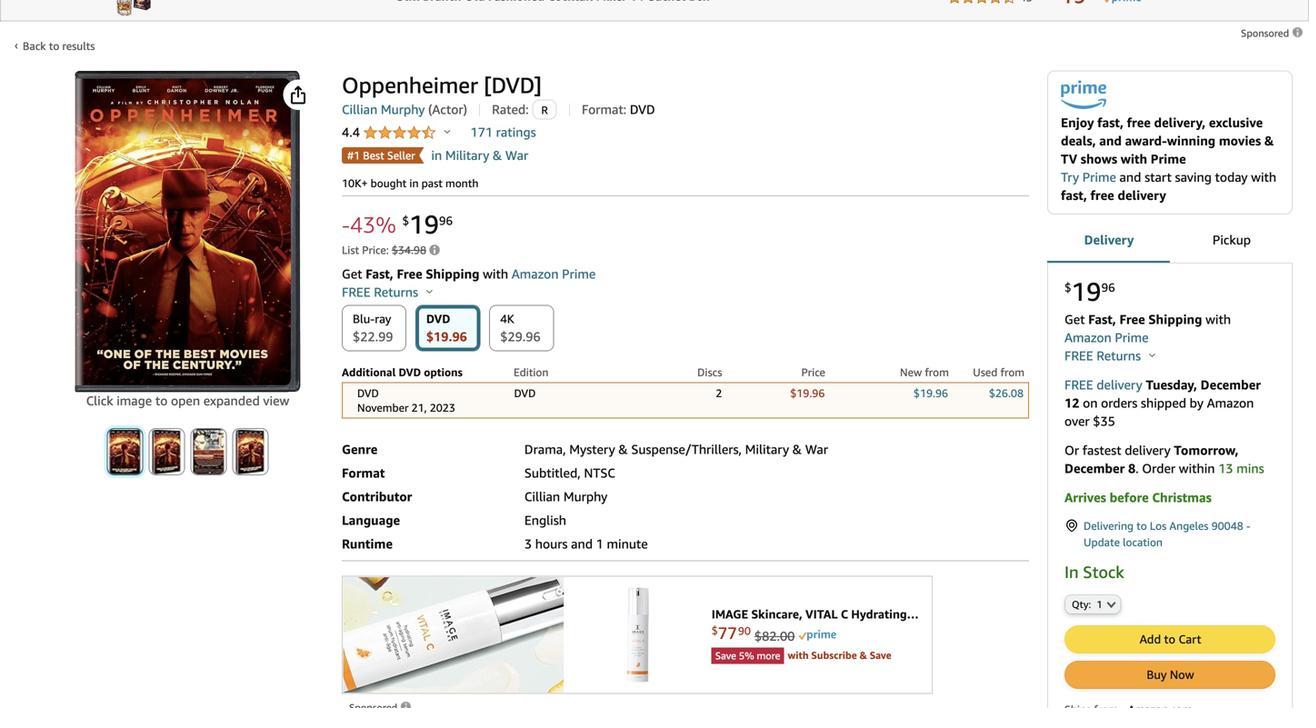 Task type: vqa. For each thing, say whether or not it's contained in the screenshot.
the bottommost 19
yes



Task type: locate. For each thing, give the bounding box(es) containing it.
delivering to los angeles 90048 - update location
[[1084, 520, 1251, 549]]

subtitled, ntsc
[[525, 466, 615, 481]]

1 vertical spatial 96
[[1102, 281, 1116, 295]]

fast, down try
[[1061, 188, 1088, 203]]

fast, down $ 19 96
[[1089, 312, 1117, 327]]

1 vertical spatial free returns button
[[1065, 347, 1156, 365]]

0 vertical spatial 19
[[409, 209, 439, 240]]

format: dvd
[[582, 102, 655, 117]]

1 vertical spatial free returns
[[1065, 348, 1145, 363]]

$19.96 down price in the right bottom of the page
[[791, 387, 825, 400]]

delivery up "."
[[1125, 443, 1171, 458]]

tab list
[[1048, 217, 1293, 264]]

free up free delivery
[[1065, 348, 1094, 363]]

shipped
[[1141, 395, 1187, 410]]

december for tomorrow, december 8
[[1065, 461, 1125, 476]]

1 vertical spatial cillian
[[525, 489, 560, 504]]

amazon up 4k at the left top
[[512, 266, 559, 281]]

click image to open expanded view
[[86, 393, 289, 408]]

1
[[596, 537, 604, 552], [1097, 599, 1103, 610]]

los
[[1150, 520, 1167, 532]]

dropdown image
[[1107, 601, 1117, 608]]

1 horizontal spatial free
[[1120, 312, 1146, 327]]

0 vertical spatial delivery
[[1118, 188, 1167, 203]]

0 horizontal spatial shipping
[[426, 266, 480, 281]]

in
[[1065, 562, 1079, 582]]

- right 90048
[[1247, 520, 1251, 532]]

free delivery
[[1065, 377, 1143, 392]]

1 left minute
[[596, 537, 604, 552]]

dvd up november
[[357, 387, 379, 400]]

and left start at the right of the page
[[1120, 169, 1142, 184]]

tomorrow, december 8
[[1065, 443, 1239, 476]]

military right suspense/thrillers,
[[745, 442, 790, 457]]

amazon prime link up 'free delivery' link
[[1065, 330, 1149, 345]]

murphy up 4.4 button
[[381, 102, 425, 117]]

1 vertical spatial murphy
[[564, 489, 608, 504]]

1 vertical spatial delivery
[[1097, 377, 1143, 392]]

image
[[117, 393, 152, 408]]

shows
[[1081, 151, 1118, 166]]

1 horizontal spatial december
[[1201, 377, 1261, 392]]

edition
[[514, 366, 549, 379]]

murphy down ntsc
[[564, 489, 608, 504]]

0 horizontal spatial december
[[1065, 461, 1125, 476]]

free returns up ray
[[342, 285, 422, 300]]

in up past
[[431, 148, 442, 163]]

0 horizontal spatial fast,
[[366, 266, 394, 281]]

dvd up dvd november 21, 2023
[[399, 366, 421, 379]]

amazon right by
[[1207, 395, 1254, 410]]

None submit
[[108, 429, 142, 475], [150, 429, 184, 475], [191, 429, 226, 475], [233, 429, 268, 475], [108, 429, 142, 475], [150, 429, 184, 475], [191, 429, 226, 475], [233, 429, 268, 475]]

2 vertical spatial amazon
[[1207, 395, 1254, 410]]

december inside the tuesday, december 12
[[1201, 377, 1261, 392]]

angeles
[[1170, 520, 1209, 532]]

in left past
[[410, 177, 419, 190]]

tuesday, december 12
[[1065, 377, 1261, 410]]

r
[[541, 104, 548, 116]]

1 horizontal spatial in
[[431, 148, 442, 163]]

0 horizontal spatial murphy
[[381, 102, 425, 117]]

free returns up free delivery
[[1065, 348, 1145, 363]]

& right movies in the right top of the page
[[1265, 133, 1274, 148]]

from up $19.96 link
[[925, 366, 949, 379]]

1 vertical spatial shipping
[[1149, 312, 1203, 327]]

get fast, free shipping with amazon prime up tuesday,
[[1065, 312, 1231, 345]]

19
[[409, 209, 439, 240], [1072, 276, 1102, 307]]

in
[[431, 148, 442, 163], [410, 177, 419, 190]]

amazon prime link up 4k $29.96
[[512, 266, 596, 281]]

#1 best seller
[[347, 149, 415, 162]]

0 vertical spatial december
[[1201, 377, 1261, 392]]

$34.98
[[392, 244, 427, 256]]

blu-ray $22.99
[[353, 312, 397, 344]]

dvd up options
[[426, 312, 451, 326]]

0 vertical spatial fast,
[[1098, 115, 1124, 130]]

delivery
[[1118, 188, 1167, 203], [1097, 377, 1143, 392], [1125, 443, 1171, 458]]

to right add
[[1165, 632, 1176, 646]]

enjoy fast, free delivery, exclusive deals, and award-winning movies & tv shows with prime try prime and start saving today with fast, free delivery
[[1061, 115, 1277, 203]]

free up award- on the top of page
[[1127, 115, 1151, 130]]

0 horizontal spatial in
[[410, 177, 419, 190]]

0 horizontal spatial popover image
[[427, 289, 433, 294]]

1 horizontal spatial $19.96
[[791, 387, 825, 400]]

buy
[[1147, 668, 1167, 682]]

0 horizontal spatial from
[[925, 366, 949, 379]]

0 horizontal spatial 1
[[596, 537, 604, 552]]

1 vertical spatial -
[[1247, 520, 1251, 532]]

within
[[1179, 461, 1216, 476]]

returns up ray
[[374, 285, 418, 300]]

or
[[1065, 443, 1080, 458]]

0 vertical spatial get fast, free shipping with amazon prime
[[342, 266, 596, 281]]

2 horizontal spatial amazon
[[1207, 395, 1254, 410]]

hours
[[535, 537, 568, 552]]

‹ back to results
[[15, 39, 95, 52]]

shipping down $34.98
[[426, 266, 480, 281]]

1 horizontal spatial 1
[[1097, 599, 1103, 610]]

cillian up "english"
[[525, 489, 560, 504]]

96 inside $ 19 96
[[1102, 281, 1116, 295]]

and up shows
[[1100, 133, 1122, 148]]

0 horizontal spatial $
[[402, 213, 409, 228]]

Buy Now submit
[[1066, 662, 1275, 688]]

to up location
[[1137, 520, 1147, 532]]

&
[[1265, 133, 1274, 148], [493, 148, 502, 163], [619, 442, 628, 457], [793, 442, 802, 457]]

price:
[[362, 244, 389, 256]]

0 vertical spatial free
[[397, 266, 423, 281]]

december up by
[[1201, 377, 1261, 392]]

& right mystery
[[619, 442, 628, 457]]

to inside delivering to los angeles 90048 - update location
[[1137, 520, 1147, 532]]

december down fastest
[[1065, 461, 1125, 476]]

war down ratings at the left top
[[506, 148, 529, 163]]

$ inside '-43% $ 19 96'
[[402, 213, 409, 228]]

to right back
[[49, 40, 59, 52]]

free up free delivery
[[1120, 312, 1146, 327]]

171 ratings link
[[471, 125, 536, 140]]

in military & war
[[431, 148, 529, 163]]

with
[[1121, 151, 1148, 166], [1252, 169, 1277, 184], [483, 266, 508, 281], [1206, 312, 1231, 327]]

dvd down edition
[[514, 387, 536, 400]]

0 vertical spatial popover image
[[427, 289, 433, 294]]

past
[[422, 177, 443, 190]]

$29.96
[[500, 329, 541, 344]]

0 horizontal spatial amazon
[[512, 266, 559, 281]]

19 up $34.98
[[409, 209, 439, 240]]

free down $34.98
[[397, 266, 423, 281]]

1 vertical spatial amazon prime link
[[1065, 330, 1149, 345]]

1 left dropdown image
[[1097, 599, 1103, 610]]

4.4
[[342, 125, 363, 140]]

qty:
[[1072, 599, 1092, 610]]

1 horizontal spatial shipping
[[1149, 312, 1203, 327]]

free returns
[[342, 285, 422, 300], [1065, 348, 1145, 363]]

get fast, free shipping with amazon prime up dvd $19.96
[[342, 266, 596, 281]]

1 vertical spatial fast,
[[1061, 188, 1088, 203]]

sponsored
[[1241, 27, 1292, 39]]

december
[[1201, 377, 1261, 392], [1065, 461, 1125, 476]]

cillian up 4.4
[[342, 102, 378, 117]]

1 horizontal spatial 96
[[1102, 281, 1116, 295]]

96 down past
[[439, 213, 453, 228]]

add to cart
[[1140, 632, 1202, 646]]

tomorrow,
[[1174, 443, 1239, 458]]

1 horizontal spatial 19
[[1072, 276, 1102, 307]]

free down try prime link
[[1091, 188, 1115, 203]]

0 horizontal spatial amazon prime link
[[512, 266, 596, 281]]

0 vertical spatial -
[[342, 211, 350, 238]]

start
[[1145, 169, 1172, 184]]

amazon prime link
[[512, 266, 596, 281], [1065, 330, 1149, 345]]

best
[[363, 149, 384, 162]]

0 vertical spatial 1
[[596, 537, 604, 552]]

delivery up orders
[[1097, 377, 1143, 392]]

1 horizontal spatial returns
[[1097, 348, 1141, 363]]

war
[[506, 148, 529, 163], [806, 442, 828, 457]]

0 horizontal spatial $19.96
[[426, 329, 467, 344]]

0 horizontal spatial fast,
[[1061, 188, 1088, 203]]

rated:
[[492, 102, 532, 117]]

0 horizontal spatial -
[[342, 211, 350, 238]]

0 horizontal spatial free
[[1091, 188, 1115, 203]]

shipping up tuesday,
[[1149, 312, 1203, 327]]

2 vertical spatial delivery
[[1125, 443, 1171, 458]]

dvd inside dvd november 21, 2023
[[357, 387, 379, 400]]

with down award- on the top of page
[[1121, 151, 1148, 166]]

free up blu-
[[342, 285, 371, 300]]

0 vertical spatial free returns
[[342, 285, 422, 300]]

1 vertical spatial in
[[410, 177, 419, 190]]

orders
[[1101, 395, 1138, 410]]

1 horizontal spatial fast,
[[1089, 312, 1117, 327]]

1 horizontal spatial cillian
[[525, 489, 560, 504]]

2 vertical spatial and
[[571, 537, 593, 552]]

0 horizontal spatial 19
[[409, 209, 439, 240]]

location
[[1123, 536, 1163, 549]]

december for tuesday, december 12
[[1201, 377, 1261, 392]]

19 down 'delivery' link
[[1072, 276, 1102, 307]]

popover image up dvd $19.96
[[427, 289, 433, 294]]

free up 12
[[1065, 377, 1094, 392]]

with down 'pickup' link on the right top of page
[[1206, 312, 1231, 327]]

price
[[802, 366, 826, 379]]

- up the list
[[342, 211, 350, 238]]

dvd inside dvd $19.96
[[426, 312, 451, 326]]

free returns button up ray
[[342, 283, 433, 301]]

fast, right enjoy
[[1098, 115, 1124, 130]]

1 vertical spatial amazon
[[1065, 330, 1112, 345]]

Add to Cart submit
[[1066, 626, 1275, 653]]

free
[[342, 285, 371, 300], [1065, 348, 1094, 363], [1065, 377, 1094, 392]]

1 vertical spatial free
[[1120, 312, 1146, 327]]

1 vertical spatial fast,
[[1089, 312, 1117, 327]]

- inside '-43% $ 19 96'
[[342, 211, 350, 238]]

december inside tomorrow, december 8
[[1065, 461, 1125, 476]]

$19.96 up options
[[426, 329, 467, 344]]

. order within 13 mins
[[1136, 461, 1265, 476]]

0 horizontal spatial get
[[342, 266, 362, 281]]

2 from from the left
[[1001, 366, 1025, 379]]

0 vertical spatial cillian
[[342, 102, 378, 117]]

0 vertical spatial murphy
[[381, 102, 425, 117]]

1 horizontal spatial free returns
[[1065, 348, 1145, 363]]

$19.96
[[426, 329, 467, 344], [791, 387, 825, 400], [914, 387, 949, 400]]

1 from from the left
[[925, 366, 949, 379]]

-
[[342, 211, 350, 238], [1247, 520, 1251, 532]]

0 vertical spatial in
[[431, 148, 442, 163]]

0 horizontal spatial free
[[397, 266, 423, 281]]

winning
[[1167, 133, 1216, 148]]

1 horizontal spatial from
[[1001, 366, 1025, 379]]

tuesday,
[[1146, 377, 1198, 392]]

order
[[1143, 461, 1176, 476]]

#1
[[347, 149, 360, 162]]

13
[[1219, 461, 1234, 476]]

get
[[342, 266, 362, 281], [1065, 312, 1085, 327]]

get down the list
[[342, 266, 362, 281]]

0 horizontal spatial returns
[[374, 285, 418, 300]]

dvd right format:
[[630, 102, 655, 117]]

amazon inside "on orders shipped by amazon over $35"
[[1207, 395, 1254, 410]]

$19.96 inside dvd $19.96
[[426, 329, 467, 344]]

fast, down price:
[[366, 266, 394, 281]]

1 vertical spatial popover image
[[1150, 353, 1156, 357]]

90048
[[1212, 520, 1244, 532]]

1 horizontal spatial murphy
[[564, 489, 608, 504]]

$ down 'delivery' link
[[1065, 281, 1072, 295]]

november
[[357, 402, 409, 414]]

free returns button up free delivery
[[1065, 347, 1156, 365]]

1 vertical spatial military
[[745, 442, 790, 457]]

returns up free delivery
[[1097, 348, 1141, 363]]

murphy for cillian murphy (actor)
[[381, 102, 425, 117]]

get down $ 19 96
[[1065, 312, 1085, 327]]

$ up $34.98
[[402, 213, 409, 228]]

seller
[[387, 149, 415, 162]]

get fast, free shipping with amazon prime
[[342, 266, 596, 281], [1065, 312, 1231, 345]]

0 vertical spatial amazon prime link
[[512, 266, 596, 281]]

ratings
[[496, 125, 536, 140]]

0 vertical spatial 96
[[439, 213, 453, 228]]

1 vertical spatial december
[[1065, 461, 1125, 476]]

military down 171
[[446, 148, 490, 163]]

delivery down start at the right of the page
[[1118, 188, 1167, 203]]

96 down 'delivery' link
[[1102, 281, 1116, 295]]

amazon down $ 19 96
[[1065, 330, 1112, 345]]

free delivery link
[[1065, 377, 1143, 392]]

popover image
[[427, 289, 433, 294], [1150, 353, 1156, 357]]

1 horizontal spatial free
[[1127, 115, 1151, 130]]

- inside delivering to los angeles 90048 - update location
[[1247, 520, 1251, 532]]

cillian murphy
[[525, 489, 608, 504]]

0 horizontal spatial free returns
[[342, 285, 422, 300]]

murphy for cillian murphy
[[564, 489, 608, 504]]

0 horizontal spatial military
[[446, 148, 490, 163]]

to
[[49, 40, 59, 52], [155, 393, 168, 408], [1137, 520, 1147, 532], [1165, 632, 1176, 646]]

christmas
[[1153, 490, 1212, 505]]

0 vertical spatial $
[[402, 213, 409, 228]]

0 vertical spatial war
[[506, 148, 529, 163]]

$19.96 down new from
[[914, 387, 949, 400]]

1 horizontal spatial military
[[745, 442, 790, 457]]

popover image
[[444, 129, 451, 134]]

3 hours and 1 minute
[[525, 537, 648, 552]]

8
[[1129, 461, 1136, 476]]

to left open
[[155, 393, 168, 408]]

and right hours
[[571, 537, 593, 552]]

list price: $34.98
[[342, 244, 427, 256]]

1 horizontal spatial amazon prime link
[[1065, 330, 1149, 345]]

from up the $26.08
[[1001, 366, 1025, 379]]

tab list containing delivery
[[1048, 217, 1293, 264]]

1 horizontal spatial get fast, free shipping with amazon prime
[[1065, 312, 1231, 345]]

1 horizontal spatial amazon
[[1065, 330, 1112, 345]]

free returns for leftmost free returns button
[[342, 285, 422, 300]]

[dvd]
[[484, 72, 542, 98]]

0 horizontal spatial 96
[[439, 213, 453, 228]]

96
[[439, 213, 453, 228], [1102, 281, 1116, 295]]

war down price in the right bottom of the page
[[806, 442, 828, 457]]

expanded
[[203, 393, 260, 408]]

prime
[[1151, 151, 1187, 166], [1083, 169, 1117, 184], [562, 266, 596, 281], [1115, 330, 1149, 345]]

1 horizontal spatial fast,
[[1098, 115, 1124, 130]]

popover image up tuesday,
[[1150, 353, 1156, 357]]

murphy
[[381, 102, 425, 117], [564, 489, 608, 504]]

1 horizontal spatial get
[[1065, 312, 1085, 327]]

saving
[[1176, 169, 1212, 184]]



Task type: describe. For each thing, give the bounding box(es) containing it.
subtitled,
[[525, 466, 581, 481]]

back
[[23, 40, 46, 52]]

$ 19 96
[[1065, 276, 1116, 307]]

1 vertical spatial get
[[1065, 312, 1085, 327]]

award-
[[1126, 133, 1167, 148]]

with inside get fast, free shipping with amazon prime
[[1206, 312, 1231, 327]]

on orders shipped by amazon over $35
[[1065, 395, 1254, 429]]

1 horizontal spatial free returns button
[[1065, 347, 1156, 365]]

mins
[[1237, 461, 1265, 476]]

10k+
[[342, 177, 368, 190]]

0 vertical spatial amazon
[[512, 266, 559, 281]]

10k+ bought in past month
[[342, 177, 479, 190]]

deals,
[[1061, 133, 1096, 148]]

delivery inside enjoy fast, free delivery, exclusive deals, and award-winning movies & tv shows with prime try prime and start saving today with fast, free delivery
[[1118, 188, 1167, 203]]

1 vertical spatial free
[[1091, 188, 1115, 203]]

4k $29.96
[[500, 312, 544, 344]]

fastest
[[1083, 443, 1122, 458]]

dvd for dvd november 21, 2023
[[357, 387, 379, 400]]

cillian for cillian murphy (actor)
[[342, 102, 378, 117]]

1 vertical spatial 1
[[1097, 599, 1103, 610]]

0 vertical spatial shipping
[[426, 266, 480, 281]]

& down price in the right bottom of the page
[[793, 442, 802, 457]]

43%
[[350, 211, 396, 238]]

click
[[86, 393, 113, 408]]

1 vertical spatial 19
[[1072, 276, 1102, 307]]

21,
[[412, 402, 427, 414]]

dvd for dvd
[[514, 387, 536, 400]]

dvd november 21, 2023
[[357, 387, 456, 414]]

minute
[[607, 537, 648, 552]]

runtime
[[342, 537, 393, 552]]

to inside ‹ back to results
[[49, 40, 59, 52]]

free inside get fast, free shipping with amazon prime
[[1120, 312, 1146, 327]]

3
[[525, 537, 532, 552]]

additional
[[342, 366, 396, 379]]

0 vertical spatial free
[[1127, 115, 1151, 130]]

used
[[973, 366, 998, 379]]

.
[[1136, 461, 1139, 476]]

0 vertical spatial get
[[342, 266, 362, 281]]

1 vertical spatial get fast, free shipping with amazon prime
[[1065, 312, 1231, 345]]

options
[[424, 366, 463, 379]]

oppenheimer [dvd]
[[342, 72, 542, 98]]

sponsored link
[[1241, 24, 1305, 42]]

2
[[716, 387, 722, 400]]

dvd $19.96
[[426, 312, 471, 344]]

from for used from
[[1001, 366, 1025, 379]]

cillian for cillian murphy
[[525, 489, 560, 504]]

oppenheimer
[[342, 72, 478, 98]]

qty: 1
[[1072, 599, 1103, 610]]

movies
[[1219, 133, 1262, 148]]

2 horizontal spatial $19.96
[[914, 387, 949, 400]]

leave feedback on sponsored ad element
[[1241, 27, 1305, 39]]

1 vertical spatial returns
[[1097, 348, 1141, 363]]

pickup
[[1213, 232, 1251, 247]]

suspense/thrillers,
[[631, 442, 742, 457]]

delivering
[[1084, 520, 1134, 532]]

cillian murphy link
[[342, 102, 425, 117]]

cillian murphy (actor)
[[342, 102, 467, 117]]

-43% $ 19 96
[[342, 209, 453, 240]]

171 ratings
[[471, 125, 536, 140]]

1 vertical spatial free
[[1065, 348, 1094, 363]]

or fastest delivery
[[1065, 443, 1174, 458]]

oppenheimer [dvd] image
[[75, 71, 301, 392]]

update
[[1084, 536, 1120, 549]]

free returns for the right free returns button
[[1065, 348, 1145, 363]]

from for new from
[[925, 366, 949, 379]]

0 vertical spatial and
[[1100, 133, 1122, 148]]

dvd for dvd $19.96
[[426, 312, 451, 326]]

with right 'today'
[[1252, 169, 1277, 184]]

on
[[1083, 395, 1098, 410]]

& inside enjoy fast, free delivery, exclusive deals, and award-winning movies & tv shows with prime try prime and start saving today with fast, free delivery
[[1265, 133, 1274, 148]]

stock
[[1083, 562, 1125, 582]]

now
[[1170, 668, 1195, 682]]

$ inside $ 19 96
[[1065, 281, 1072, 295]]

$22.99
[[353, 329, 393, 344]]

1 horizontal spatial popover image
[[1150, 353, 1156, 357]]

0 vertical spatial fast,
[[366, 266, 394, 281]]

2 vertical spatial free
[[1065, 377, 1094, 392]]

pickup link
[[1170, 217, 1293, 264]]

results
[[62, 40, 95, 52]]

& down 171 ratings link
[[493, 148, 502, 163]]

0 horizontal spatial free returns button
[[342, 283, 433, 301]]

arrives
[[1065, 490, 1107, 505]]

genre
[[342, 442, 378, 457]]

12
[[1065, 395, 1080, 410]]

$26.08
[[989, 387, 1024, 400]]

cart
[[1179, 632, 1202, 646]]

$19.96 link
[[914, 387, 949, 400]]

1 vertical spatial and
[[1120, 169, 1142, 184]]

0 horizontal spatial war
[[506, 148, 529, 163]]

used from
[[973, 366, 1025, 379]]

with up 4k at the left top
[[483, 266, 508, 281]]

view
[[263, 393, 289, 408]]

delivery
[[1085, 232, 1134, 247]]

over
[[1065, 414, 1090, 429]]

new from
[[900, 366, 949, 379]]

in stock
[[1065, 562, 1125, 582]]

enjoy
[[1061, 115, 1095, 130]]

amazon prime logo image
[[1061, 80, 1107, 114]]

discs
[[698, 366, 722, 379]]

blu-
[[353, 312, 375, 326]]

bought
[[371, 177, 407, 190]]

ntsc
[[584, 466, 615, 481]]

96 inside '-43% $ 19 96'
[[439, 213, 453, 228]]

try
[[1061, 169, 1080, 184]]

prime inside get fast, free shipping with amazon prime
[[1115, 330, 1149, 345]]

delivery link
[[1048, 217, 1170, 264]]

0 vertical spatial returns
[[374, 285, 418, 300]]

0 vertical spatial free
[[342, 285, 371, 300]]

month
[[446, 177, 479, 190]]

1 vertical spatial war
[[806, 442, 828, 457]]

ray
[[375, 312, 391, 326]]

0 horizontal spatial get fast, free shipping with amazon prime
[[342, 266, 596, 281]]

2023
[[430, 402, 456, 414]]

drama,
[[525, 442, 566, 457]]

list
[[342, 244, 359, 256]]

before
[[1110, 490, 1149, 505]]

0 vertical spatial military
[[446, 148, 490, 163]]

additional dvd options
[[342, 366, 463, 379]]



